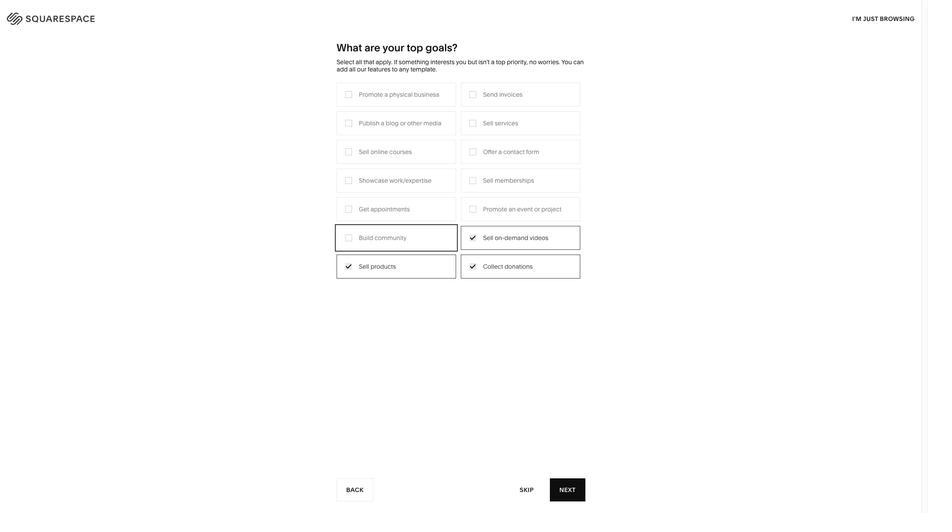 Task type: locate. For each thing, give the bounding box(es) containing it.
restaurants
[[364, 132, 397, 140]]

interests
[[431, 58, 455, 66]]

log
[[889, 13, 903, 21]]

features
[[368, 65, 391, 73]]

top up something
[[407, 42, 423, 54]]

a for publish a blog or other media
[[381, 119, 384, 127]]

1 horizontal spatial promote
[[483, 205, 507, 213]]

sell for sell services
[[483, 119, 493, 127]]

1 vertical spatial or
[[534, 205, 540, 213]]

media
[[364, 145, 382, 152]]

apply.
[[376, 58, 392, 66]]

sell left the 'on-'
[[483, 234, 493, 242]]

promote an event or project
[[483, 205, 562, 213]]

sell for sell online courses
[[359, 148, 369, 156]]

media
[[424, 119, 441, 127]]

you
[[562, 58, 572, 66]]

to
[[392, 65, 398, 73]]

& for animals
[[475, 132, 479, 140]]

sell left memberships
[[483, 177, 493, 184]]

products
[[371, 263, 396, 271]]

next button
[[550, 479, 585, 502]]

community & non-profits
[[274, 158, 345, 165]]

0 vertical spatial or
[[400, 119, 406, 127]]

that
[[364, 58, 374, 66]]

sell up 'events'
[[359, 148, 369, 156]]

& for non-
[[308, 158, 312, 165]]

a
[[491, 58, 495, 66], [385, 91, 388, 98], [381, 119, 384, 127], [499, 148, 502, 156]]

dario image
[[346, 293, 576, 514]]

1 vertical spatial promote
[[483, 205, 507, 213]]

non-
[[313, 158, 327, 165]]

send
[[483, 91, 498, 98]]

showcase work/expertise
[[359, 177, 432, 184]]

promote left an
[[483, 205, 507, 213]]

publish a blog or other media
[[359, 119, 441, 127]]

sell left products
[[359, 263, 369, 271]]

decor
[[478, 119, 496, 127]]

work/expertise
[[389, 177, 432, 184]]

a left blog at the left top of page
[[381, 119, 384, 127]]

& right nature at the top of page
[[475, 132, 479, 140]]

sell for sell products
[[359, 263, 369, 271]]

home & decor
[[454, 119, 496, 127]]

all
[[356, 58, 362, 66], [349, 65, 356, 73]]

promote a physical business
[[359, 91, 439, 98]]

profits
[[327, 158, 345, 165]]

nature & animals link
[[454, 132, 511, 140]]

videos
[[530, 234, 549, 242]]

restaurants link
[[364, 132, 406, 140]]

top
[[407, 42, 423, 54], [496, 58, 505, 66]]

or right event
[[534, 205, 540, 213]]

promote
[[359, 91, 383, 98], [483, 205, 507, 213]]

nature
[[454, 132, 473, 140]]

or for event
[[534, 205, 540, 213]]

& right home
[[473, 119, 477, 127]]

business
[[414, 91, 439, 98]]

all left that
[[356, 58, 362, 66]]

or
[[400, 119, 406, 127], [534, 205, 540, 213]]

0 vertical spatial top
[[407, 42, 423, 54]]

collect
[[483, 263, 503, 271]]

a left physical
[[385, 91, 388, 98]]

sell up animals
[[483, 119, 493, 127]]

offer a contact form
[[483, 148, 539, 156]]

any
[[399, 65, 409, 73]]

0 horizontal spatial or
[[400, 119, 406, 127]]

your
[[383, 42, 404, 54]]

promote down 'features'
[[359, 91, 383, 98]]

media & podcasts
[[364, 145, 414, 152]]

form
[[526, 148, 539, 156]]

1 horizontal spatial top
[[496, 58, 505, 66]]

i'm just browsing link
[[852, 7, 915, 30]]

are
[[365, 42, 380, 54]]

collect donations
[[483, 263, 533, 271]]

& right media
[[383, 145, 387, 152]]

0 horizontal spatial promote
[[359, 91, 383, 98]]

select
[[337, 58, 354, 66]]

back button
[[337, 479, 374, 502]]

offer
[[483, 148, 497, 156]]

can
[[574, 58, 584, 66]]

a right isn't
[[491, 58, 495, 66]]

or right blog at the left top of page
[[400, 119, 406, 127]]

what
[[337, 42, 362, 54]]

browsing
[[880, 15, 915, 22]]

promote for promote a physical business
[[359, 91, 383, 98]]

on-
[[495, 234, 505, 242]]

log             in
[[889, 13, 911, 21]]

&
[[473, 119, 477, 127], [475, 132, 479, 140], [383, 145, 387, 152], [308, 158, 312, 165], [397, 183, 401, 191]]

you
[[456, 58, 466, 66]]

0 vertical spatial promote
[[359, 91, 383, 98]]

our
[[357, 65, 366, 73]]

contact
[[503, 148, 525, 156]]

showcase
[[359, 177, 388, 184]]

i'm just browsing
[[852, 15, 915, 22]]

1 horizontal spatial or
[[534, 205, 540, 213]]

sell
[[483, 119, 493, 127], [359, 148, 369, 156], [483, 177, 493, 184], [483, 234, 493, 242], [359, 263, 369, 271]]

animals
[[480, 132, 503, 140]]

events
[[364, 158, 383, 165]]

& left non-
[[308, 158, 312, 165]]

top right isn't
[[496, 58, 505, 66]]

community & non-profits link
[[274, 158, 354, 165]]

a right offer at the top right of page
[[499, 148, 502, 156]]



Task type: describe. For each thing, give the bounding box(es) containing it.
home & decor link
[[454, 119, 504, 127]]

sell products
[[359, 263, 396, 271]]

1 vertical spatial top
[[496, 58, 505, 66]]

just
[[863, 15, 878, 22]]

home
[[454, 119, 472, 127]]

worries.
[[538, 58, 560, 66]]

community
[[375, 234, 407, 242]]

a for offer a contact form
[[499, 148, 502, 156]]

or for blog
[[400, 119, 406, 127]]

courses
[[389, 148, 412, 156]]

skip button
[[511, 479, 543, 502]]

if
[[394, 58, 397, 66]]

online
[[371, 148, 388, 156]]

fitness
[[454, 145, 474, 152]]

log             in link
[[889, 13, 911, 21]]

podcasts
[[388, 145, 414, 152]]

build
[[359, 234, 373, 242]]

memberships
[[495, 177, 534, 184]]

sell on-demand videos
[[483, 234, 549, 242]]

dario element
[[346, 293, 576, 514]]

travel link
[[364, 119, 389, 127]]

get appointments
[[359, 205, 410, 213]]

0 horizontal spatial top
[[407, 42, 423, 54]]

template.
[[411, 65, 437, 73]]

physical
[[389, 91, 413, 98]]

sell for sell on-demand videos
[[483, 234, 493, 242]]

estate
[[378, 183, 395, 191]]

blog
[[386, 119, 399, 127]]

& for decor
[[473, 119, 477, 127]]

travel
[[364, 119, 381, 127]]

& right estate at the left top of page
[[397, 183, 401, 191]]

publish
[[359, 119, 380, 127]]

squarespace logo link
[[17, 10, 196, 24]]

events link
[[364, 158, 391, 165]]

squarespace logo image
[[17, 10, 112, 24]]

promote for promote an event or project
[[483, 205, 507, 213]]

real estate & properties link
[[364, 183, 440, 191]]

project
[[542, 205, 562, 213]]

priority,
[[507, 58, 528, 66]]

goals?
[[426, 42, 458, 54]]

invoices
[[499, 91, 523, 98]]

sell online courses
[[359, 148, 412, 156]]

fitness link
[[454, 145, 483, 152]]

community
[[274, 158, 306, 165]]

but
[[468, 58, 477, 66]]

next
[[559, 486, 576, 494]]

a for promote a physical business
[[385, 91, 388, 98]]

i'm
[[852, 15, 862, 22]]

event
[[517, 205, 533, 213]]

skip
[[520, 486, 534, 494]]

all left our
[[349, 65, 356, 73]]

isn't
[[479, 58, 490, 66]]

media & podcasts link
[[364, 145, 423, 152]]

send invoices
[[483, 91, 523, 98]]

get
[[359, 205, 369, 213]]

other
[[407, 119, 422, 127]]

nature & animals
[[454, 132, 503, 140]]

real
[[364, 183, 376, 191]]

an
[[509, 205, 516, 213]]

appointments
[[371, 205, 410, 213]]

demand
[[505, 234, 528, 242]]

& for podcasts
[[383, 145, 387, 152]]

back
[[347, 486, 364, 494]]

in
[[904, 13, 911, 21]]

what are your top goals? select all that apply. if something interests you but isn't a top priority, no worries. you can add all our features to any template.
[[337, 42, 584, 73]]

something
[[399, 58, 429, 66]]

add
[[337, 65, 348, 73]]

weddings
[[364, 170, 393, 178]]

donations
[[505, 263, 533, 271]]

real estate & properties
[[364, 183, 431, 191]]

a inside what are your top goals? select all that apply. if something interests you but isn't a top priority, no worries. you can add all our features to any template.
[[491, 58, 495, 66]]

properties
[[402, 183, 431, 191]]

no
[[529, 58, 537, 66]]

build community
[[359, 234, 407, 242]]

services
[[495, 119, 518, 127]]

sell for sell memberships
[[483, 177, 493, 184]]



Task type: vqa. For each thing, say whether or not it's contained in the screenshot.
Community & Non-Profits
yes



